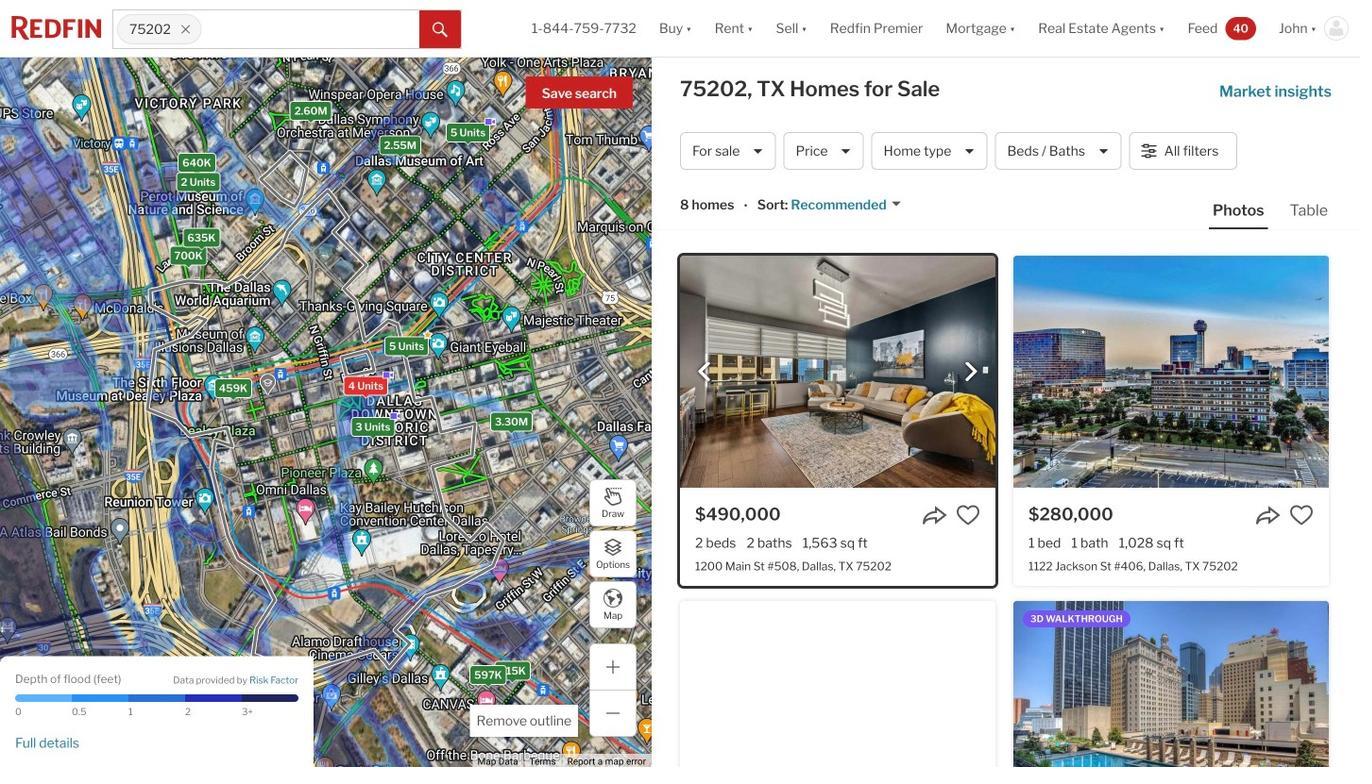 Task type: vqa. For each thing, say whether or not it's contained in the screenshot.
Google image
yes



Task type: describe. For each thing, give the bounding box(es) containing it.
google image
[[5, 743, 67, 768]]

favorite button image for 1st favorite button checkbox from right
[[1289, 503, 1314, 528]]

previous button image
[[695, 363, 714, 382]]

photo of 1122 jackson st #406, dallas, tx 75202 image
[[1013, 256, 1329, 488]]

remove 75202 image
[[180, 24, 191, 35]]

map region
[[0, 0, 872, 768]]

1 favorite button checkbox from the left
[[956, 503, 980, 528]]

photo of 1200 main st #711, dallas, tx 75202 image
[[1013, 602, 1329, 768]]



Task type: locate. For each thing, give the bounding box(es) containing it.
1 horizontal spatial favorite button image
[[1289, 503, 1314, 528]]

0 horizontal spatial favorite button checkbox
[[956, 503, 980, 528]]

next button image
[[961, 363, 980, 382]]

favorite button image
[[956, 503, 980, 528], [1289, 503, 1314, 528]]

2 favorite button checkbox from the left
[[1289, 503, 1314, 528]]

submit search image
[[433, 22, 448, 38]]

0 horizontal spatial favorite button image
[[956, 503, 980, 528]]

1 horizontal spatial favorite button checkbox
[[1289, 503, 1314, 528]]

favorite button checkbox
[[956, 503, 980, 528], [1289, 503, 1314, 528]]

favorite button image for second favorite button checkbox from the right
[[956, 503, 980, 528]]

None search field
[[201, 10, 419, 48]]

photo of 1200 main st #508, dallas, tx 75202 image
[[680, 256, 995, 488]]

2 favorite button image from the left
[[1289, 503, 1314, 528]]

ad element
[[680, 602, 995, 768]]

1 favorite button image from the left
[[956, 503, 980, 528]]



